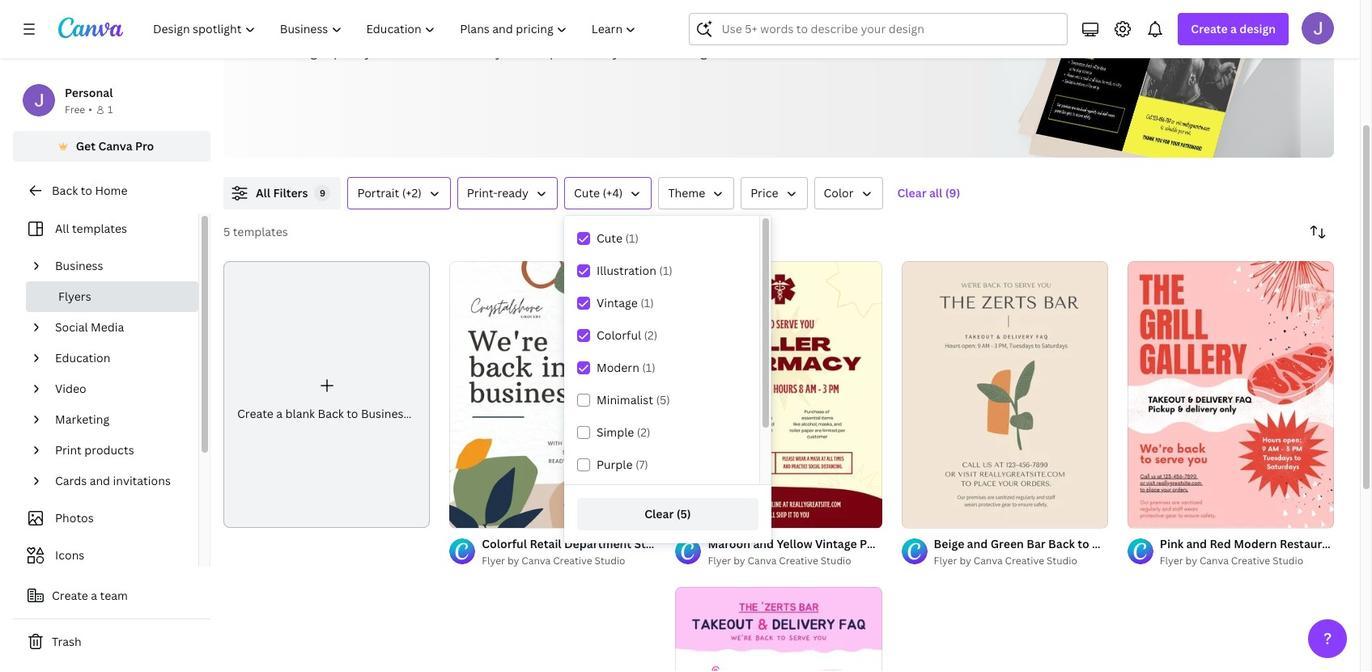 Task type: vqa. For each thing, say whether or not it's contained in the screenshot.
Magic
no



Task type: locate. For each thing, give the bounding box(es) containing it.
and left red
[[1186, 537, 1207, 552]]

0 horizontal spatial create
[[52, 589, 88, 604]]

a inside dropdown button
[[1231, 21, 1237, 36]]

1 left of
[[461, 509, 465, 522]]

create a design button
[[1178, 13, 1289, 45]]

cards
[[55, 474, 87, 489]]

business
[[426, 43, 481, 61], [55, 258, 103, 274], [361, 406, 409, 422], [711, 537, 759, 552], [961, 537, 1010, 552], [1092, 537, 1141, 552]]

creative down bar on the bottom of the page
[[1005, 555, 1044, 569]]

by inside pink and red modern restaurant back  flyer by canva creative studio
[[1186, 555, 1197, 569]]

clear left all
[[897, 185, 927, 201]]

flyer by canva creative studio link for red
[[1160, 554, 1334, 570]]

and
[[90, 474, 110, 489], [753, 537, 774, 552], [967, 537, 988, 552], [1186, 537, 1207, 552]]

(5) inside button
[[676, 507, 691, 522]]

4 flyer by canva creative studio link from the left
[[1160, 554, 1334, 570]]

(2)
[[644, 328, 658, 343], [637, 425, 650, 440]]

(+2)
[[402, 185, 422, 201]]

1 vertical spatial all
[[55, 221, 69, 236]]

2 by from the left
[[734, 555, 745, 569]]

creative
[[553, 555, 592, 569], [779, 555, 818, 569], [1005, 555, 1044, 569], [1231, 555, 1270, 569]]

1 vertical spatial vintage
[[815, 537, 857, 552]]

back right blank
[[318, 406, 344, 422]]

1 vertical spatial modern
[[1234, 537, 1277, 552]]

2 horizontal spatial create
[[1191, 21, 1228, 36]]

0 vertical spatial a
[[1231, 21, 1237, 36]]

flyer by canva creative studio link down green
[[934, 554, 1108, 570]]

illustration
[[597, 263, 656, 278]]

a inside button
[[91, 589, 97, 604]]

0 horizontal spatial clear
[[645, 507, 674, 522]]

0 horizontal spatial colorful
[[482, 537, 527, 552]]

to
[[408, 43, 423, 61]]

your
[[613, 43, 641, 61]]

templates left for
[[525, 43, 588, 61]]

1 horizontal spatial templates
[[233, 224, 288, 240]]

business inside beige and green bar back to business flyer flyer by canva creative studio
[[1092, 537, 1141, 552]]

2 creative from the left
[[779, 555, 818, 569]]

1 horizontal spatial 1
[[461, 509, 465, 522]]

(2) right 'simple'
[[637, 425, 650, 440]]

all templates
[[55, 221, 127, 236]]

all templates link
[[23, 214, 189, 244]]

all
[[929, 185, 943, 201]]

(5) for minimalist (5)
[[656, 393, 670, 408]]

vintage right yellow
[[815, 537, 857, 552]]

1 for 1
[[108, 103, 113, 117]]

department
[[564, 537, 632, 552]]

and right beige
[[967, 537, 988, 552]]

modern up the minimalist
[[597, 360, 639, 376]]

1 horizontal spatial colorful
[[597, 328, 641, 343]]

canva down red
[[1200, 555, 1229, 569]]

vintage down illustration
[[597, 295, 638, 311]]

design right next
[[675, 43, 716, 61]]

business inside maroon and yellow vintage pharmacy back to business flyers flyer by canva creative studio
[[961, 537, 1010, 552]]

templates for 5 templates
[[233, 224, 288, 240]]

0 vertical spatial cute
[[574, 185, 600, 201]]

flyers inside maroon and yellow vintage pharmacy back to business flyers flyer by canva creative studio
[[1013, 537, 1046, 552]]

personal
[[65, 85, 113, 100]]

0 vertical spatial 1
[[108, 103, 113, 117]]

studio down the maroon and yellow vintage pharmacy back to business flyers link
[[821, 555, 851, 569]]

and inside pink and red modern restaurant back  flyer by canva creative studio
[[1186, 537, 1207, 552]]

(2) for colorful (2)
[[644, 328, 658, 343]]

invitations
[[113, 474, 171, 489]]

flyer by canva creative studio link down red
[[1160, 554, 1334, 570]]

cute for cute (+4)
[[574, 185, 600, 201]]

2 studio from the left
[[821, 555, 851, 569]]

pink and red modern restaurant back  flyer by canva creative studio
[[1160, 537, 1372, 569]]

(1) down illustration (1) on the left top
[[640, 295, 654, 311]]

yellow
[[777, 537, 813, 552]]

studio down pink and red modern restaurant back link
[[1273, 555, 1303, 569]]

0 vertical spatial create
[[1191, 21, 1228, 36]]

back to business flyers templates image
[[989, 0, 1334, 158], [1036, 0, 1268, 169]]

cute inside button
[[574, 185, 600, 201]]

0 horizontal spatial vintage
[[597, 295, 638, 311]]

by
[[508, 555, 519, 569], [734, 555, 745, 569], [960, 555, 971, 569], [1186, 555, 1197, 569]]

studio
[[595, 555, 625, 569], [821, 555, 851, 569], [1047, 555, 1077, 569], [1273, 555, 1303, 569]]

a for design
[[1231, 21, 1237, 36]]

back right pharmacy
[[918, 537, 944, 552]]

video
[[55, 381, 86, 397]]

3 creative from the left
[[1005, 555, 1044, 569]]

0 horizontal spatial a
[[91, 589, 97, 604]]

1 of 2
[[461, 509, 484, 522]]

and left yellow
[[753, 537, 774, 552]]

1 horizontal spatial design
[[1240, 21, 1276, 36]]

2 flyer by canva creative studio link from the left
[[708, 554, 882, 570]]

cute up illustration
[[597, 231, 623, 246]]

flyers
[[484, 43, 522, 61], [58, 289, 91, 304], [762, 537, 795, 552], [1013, 537, 1046, 552]]

1 studio from the left
[[595, 555, 625, 569]]

0 vertical spatial clear
[[897, 185, 927, 201]]

studio inside beige and green bar back to business flyer flyer by canva creative studio
[[1047, 555, 1077, 569]]

and for maroon
[[753, 537, 774, 552]]

colorful down vintage (1)
[[597, 328, 641, 343]]

0 horizontal spatial design
[[675, 43, 716, 61]]

1 of 2 link
[[449, 261, 656, 529]]

design
[[1240, 21, 1276, 36], [675, 43, 716, 61]]

vintage (1)
[[597, 295, 654, 311]]

clear for clear (5)
[[645, 507, 674, 522]]

1 creative from the left
[[553, 555, 592, 569]]

(5) up colorful retail department store back to business flyers link
[[676, 507, 691, 522]]

filters
[[273, 185, 308, 201]]

back right bar on the bottom of the page
[[1048, 537, 1075, 552]]

color button
[[814, 177, 883, 210]]

all down the back to home
[[55, 221, 69, 236]]

(2) up "modern (1)"
[[644, 328, 658, 343]]

social
[[55, 320, 88, 335]]

all inside all templates link
[[55, 221, 69, 236]]

portrait
[[357, 185, 399, 201]]

1 vertical spatial clear
[[645, 507, 674, 522]]

create for create a design
[[1191, 21, 1228, 36]]

flyer by canva creative studio link down yellow
[[708, 554, 882, 570]]

back right restaurant
[[1343, 537, 1370, 552]]

templates right 5
[[233, 224, 288, 240]]

flyer inside colorful retail department store back to business flyers flyer by canva creative studio
[[482, 555, 505, 569]]

colorful down 2
[[482, 537, 527, 552]]

canva inside colorful retail department store back to business flyers flyer by canva creative studio
[[522, 555, 551, 569]]

to left green
[[947, 537, 959, 552]]

2 vertical spatial create
[[52, 589, 88, 604]]

colorful retail department store back to business flyers image
[[449, 261, 656, 529]]

creative down the department
[[553, 555, 592, 569]]

1 by from the left
[[508, 555, 519, 569]]

clear for clear all (9)
[[897, 185, 927, 201]]

and for pink
[[1186, 537, 1207, 552]]

get canva pro
[[76, 138, 154, 154]]

back inside maroon and yellow vintage pharmacy back to business flyers flyer by canva creative studio
[[918, 537, 944, 552]]

colorful (2)
[[597, 328, 658, 343]]

1 vertical spatial (2)
[[637, 425, 650, 440]]

1 horizontal spatial a
[[276, 406, 283, 422]]

colorful for colorful retail department store back to business flyers flyer by canva creative studio
[[482, 537, 527, 552]]

3 studio from the left
[[1047, 555, 1077, 569]]

business link
[[49, 251, 189, 282]]

all
[[256, 185, 270, 201], [55, 221, 69, 236]]

color
[[824, 185, 854, 201]]

design inside dropdown button
[[1240, 21, 1276, 36]]

cute left (+4) on the left of page
[[574, 185, 600, 201]]

products
[[84, 443, 134, 458]]

templates for all templates
[[72, 221, 127, 236]]

and right cards
[[90, 474, 110, 489]]

(1) for vintage (1)
[[640, 295, 654, 311]]

canva down maroon
[[748, 555, 777, 569]]

education link
[[49, 343, 189, 374]]

0 horizontal spatial all
[[55, 221, 69, 236]]

all filters
[[256, 185, 308, 201]]

create a blank back to business flyer element
[[223, 261, 439, 529]]

all for all templates
[[55, 221, 69, 236]]

creative down yellow
[[779, 555, 818, 569]]

colorful inside colorful retail department store back to business flyers flyer by canva creative studio
[[482, 537, 527, 552]]

flyer by canva creative studio link
[[482, 554, 656, 570], [708, 554, 882, 570], [934, 554, 1108, 570], [1160, 554, 1334, 570]]

theme
[[668, 185, 705, 201]]

studio inside colorful retail department store back to business flyers flyer by canva creative studio
[[595, 555, 625, 569]]

pink and red modern restaurant back link
[[1160, 536, 1372, 554]]

1 horizontal spatial vintage
[[815, 537, 857, 552]]

quality
[[329, 43, 372, 61]]

1 vertical spatial 1
[[461, 509, 465, 522]]

colorful retail department store back to business flyers link
[[482, 536, 795, 554]]

design left jacob simon "image"
[[1240, 21, 1276, 36]]

(2) for simple (2)
[[637, 425, 650, 440]]

modern (1)
[[597, 360, 656, 376]]

4 studio from the left
[[1273, 555, 1303, 569]]

0 horizontal spatial (5)
[[656, 393, 670, 408]]

to
[[81, 183, 92, 198], [347, 406, 358, 422], [696, 537, 708, 552], [947, 537, 959, 552], [1078, 537, 1089, 552]]

cute
[[574, 185, 600, 201], [597, 231, 623, 246]]

(1) up minimalist (5) at the bottom left of the page
[[642, 360, 656, 376]]

1 horizontal spatial create
[[237, 406, 274, 422]]

canva down retail
[[522, 555, 551, 569]]

back up all templates
[[52, 183, 78, 198]]

1 for 1 of 2
[[461, 509, 465, 522]]

•
[[88, 103, 92, 117]]

create
[[1191, 21, 1228, 36], [237, 406, 274, 422], [52, 589, 88, 604]]

5 templates
[[223, 224, 288, 240]]

creative inside colorful retail department store back to business flyers flyer by canva creative studio
[[553, 555, 592, 569]]

to right bar on the bottom of the page
[[1078, 537, 1089, 552]]

business inside colorful retail department store back to business flyers flyer by canva creative studio
[[711, 537, 759, 552]]

creative inside maroon and yellow vintage pharmacy back to business flyers flyer by canva creative studio
[[779, 555, 818, 569]]

1 vertical spatial colorful
[[482, 537, 527, 552]]

to inside colorful retail department store back to business flyers flyer by canva creative studio
[[696, 537, 708, 552]]

pink and white simple restaurant flyers image
[[675, 588, 882, 672]]

(1) right illustration
[[659, 263, 673, 278]]

None search field
[[689, 13, 1068, 45]]

canva left pro
[[98, 138, 132, 154]]

0 vertical spatial (2)
[[644, 328, 658, 343]]

0 vertical spatial modern
[[597, 360, 639, 376]]

0 vertical spatial all
[[256, 185, 270, 201]]

templates
[[525, 43, 588, 61], [72, 221, 127, 236], [233, 224, 288, 240]]

browse high quality back to business flyers templates for your next design
[[249, 43, 716, 61]]

1 horizontal spatial clear
[[897, 185, 927, 201]]

0 horizontal spatial modern
[[597, 360, 639, 376]]

vintage
[[597, 295, 638, 311], [815, 537, 857, 552]]

0 vertical spatial (5)
[[656, 393, 670, 408]]

studio inside maroon and yellow vintage pharmacy back to business flyers flyer by canva creative studio
[[821, 555, 851, 569]]

2 horizontal spatial a
[[1231, 21, 1237, 36]]

maroon and yellow vintage pharmacy back to business flyers image
[[675, 261, 882, 529]]

marketing
[[55, 412, 109, 427]]

1 vertical spatial (5)
[[676, 507, 691, 522]]

back to home
[[52, 183, 128, 198]]

Search search field
[[722, 14, 1058, 45]]

1 vertical spatial design
[[675, 43, 716, 61]]

studio down the beige and green bar back to business flyer 'link'
[[1047, 555, 1077, 569]]

flyer by canva creative studio link for green
[[934, 554, 1108, 570]]

icons
[[55, 548, 84, 563]]

colorful retail department store back to business flyers flyer by canva creative studio
[[482, 537, 795, 569]]

1 horizontal spatial all
[[256, 185, 270, 201]]

1 vertical spatial cute
[[597, 231, 623, 246]]

purple
[[597, 457, 633, 473]]

1 vertical spatial a
[[276, 406, 283, 422]]

canva down green
[[974, 555, 1003, 569]]

1 vertical spatial create
[[237, 406, 274, 422]]

templates down the back to home
[[72, 221, 127, 236]]

to right blank
[[347, 406, 358, 422]]

2 horizontal spatial templates
[[525, 43, 588, 61]]

clear up store
[[645, 507, 674, 522]]

back inside beige and green bar back to business flyer flyer by canva creative studio
[[1048, 537, 1075, 552]]

create a blank back to business flyer
[[237, 406, 439, 422]]

0 horizontal spatial templates
[[72, 221, 127, 236]]

1 flyer by canva creative studio link from the left
[[482, 554, 656, 570]]

(5)
[[656, 393, 670, 408], [676, 507, 691, 522]]

cute for cute (1)
[[597, 231, 623, 246]]

0 horizontal spatial 1
[[108, 103, 113, 117]]

modern right red
[[1234, 537, 1277, 552]]

by inside maroon and yellow vintage pharmacy back to business flyers flyer by canva creative studio
[[734, 555, 745, 569]]

jacob simon image
[[1302, 12, 1334, 45]]

price button
[[741, 177, 808, 210]]

3 by from the left
[[960, 555, 971, 569]]

1 right •
[[108, 103, 113, 117]]

studio down the department
[[595, 555, 625, 569]]

and inside maroon and yellow vintage pharmacy back to business flyers flyer by canva creative studio
[[753, 537, 774, 552]]

back right store
[[667, 537, 693, 552]]

4 creative from the left
[[1231, 555, 1270, 569]]

2
[[479, 509, 484, 522]]

back inside colorful retail department store back to business flyers flyer by canva creative studio
[[667, 537, 693, 552]]

pro
[[135, 138, 154, 154]]

print-ready button
[[457, 177, 558, 210]]

create inside dropdown button
[[1191, 21, 1228, 36]]

(1) up illustration (1) on the left top
[[625, 231, 639, 246]]

print
[[55, 443, 82, 458]]

all left filters
[[256, 185, 270, 201]]

1 horizontal spatial modern
[[1234, 537, 1277, 552]]

flyer by canva creative studio link down retail
[[482, 554, 656, 570]]

3 flyer by canva creative studio link from the left
[[934, 554, 1108, 570]]

2 vertical spatial a
[[91, 589, 97, 604]]

0 vertical spatial colorful
[[597, 328, 641, 343]]

by inside colorful retail department store back to business flyers flyer by canva creative studio
[[508, 555, 519, 569]]

and inside beige and green bar back to business flyer flyer by canva creative studio
[[967, 537, 988, 552]]

0 vertical spatial design
[[1240, 21, 1276, 36]]

clear all (9) button
[[889, 177, 969, 210]]

creative down pink and red modern restaurant back link
[[1231, 555, 1270, 569]]

1 horizontal spatial (5)
[[676, 507, 691, 522]]

create inside button
[[52, 589, 88, 604]]

studio inside pink and red modern restaurant back  flyer by canva creative studio
[[1273, 555, 1303, 569]]

4 by from the left
[[1186, 555, 1197, 569]]

to left maroon
[[696, 537, 708, 552]]

retail
[[530, 537, 562, 552]]

(5) right the minimalist
[[656, 393, 670, 408]]



Task type: describe. For each thing, give the bounding box(es) containing it.
portrait (+2)
[[357, 185, 422, 201]]

restaurant
[[1280, 537, 1340, 552]]

photos
[[55, 511, 94, 526]]

creative inside beige and green bar back to business flyer flyer by canva creative studio
[[1005, 555, 1044, 569]]

theme button
[[658, 177, 734, 210]]

high
[[299, 43, 325, 61]]

maroon and yellow vintage pharmacy back to business flyers link
[[708, 536, 1046, 554]]

of
[[468, 509, 477, 522]]

browse
[[249, 43, 296, 61]]

flyer by canva creative studio link for yellow
[[708, 554, 882, 570]]

to left the "home"
[[81, 183, 92, 198]]

beige and green bar back to business flyer link
[[934, 536, 1171, 554]]

green
[[991, 537, 1024, 552]]

top level navigation element
[[142, 13, 650, 45]]

(1) for illustration (1)
[[659, 263, 673, 278]]

education
[[55, 351, 110, 366]]

print-
[[467, 185, 498, 201]]

simple (2)
[[597, 425, 650, 440]]

(+4)
[[603, 185, 623, 201]]

by inside beige and green bar back to business flyer flyer by canva creative studio
[[960, 555, 971, 569]]

canva inside "button"
[[98, 138, 132, 154]]

back to home link
[[13, 175, 210, 207]]

flyer by canva creative studio link for department
[[482, 554, 656, 570]]

a for blank
[[276, 406, 283, 422]]

print products
[[55, 443, 134, 458]]

back left to
[[375, 43, 405, 61]]

and for beige
[[967, 537, 988, 552]]

portrait (+2) button
[[348, 177, 451, 210]]

social media
[[55, 320, 124, 335]]

(5) for clear (5)
[[676, 507, 691, 522]]

clear (5)
[[645, 507, 691, 522]]

illustration (1)
[[597, 263, 673, 278]]

1 back to business flyers templates image from the left
[[989, 0, 1334, 158]]

store
[[634, 537, 664, 552]]

social media link
[[49, 312, 189, 343]]

blank
[[285, 406, 315, 422]]

free •
[[65, 103, 92, 117]]

price
[[751, 185, 778, 201]]

create for create a blank back to business flyer
[[237, 406, 274, 422]]

0 vertical spatial vintage
[[597, 295, 638, 311]]

create a design
[[1191, 21, 1276, 36]]

beige and green bar back to business flyer image
[[902, 261, 1108, 529]]

cards and invitations
[[55, 474, 171, 489]]

home
[[95, 183, 128, 198]]

(1) for modern (1)
[[642, 360, 656, 376]]

flyers inside colorful retail department store back to business flyers flyer by canva creative studio
[[762, 537, 795, 552]]

9
[[320, 187, 325, 199]]

all for all filters
[[256, 185, 270, 201]]

to inside beige and green bar back to business flyer flyer by canva creative studio
[[1078, 537, 1089, 552]]

cute (1)
[[597, 231, 639, 246]]

trash
[[52, 635, 81, 650]]

clear all (9)
[[897, 185, 960, 201]]

create for create a team
[[52, 589, 88, 604]]

purple (7)
[[597, 457, 648, 473]]

red
[[1210, 537, 1231, 552]]

canva inside maroon and yellow vintage pharmacy back to business flyers flyer by canva creative studio
[[748, 555, 777, 569]]

simple
[[597, 425, 634, 440]]

a for team
[[91, 589, 97, 604]]

team
[[100, 589, 128, 604]]

print products link
[[49, 436, 189, 466]]

vintage inside maroon and yellow vintage pharmacy back to business flyers flyer by canva creative studio
[[815, 537, 857, 552]]

video link
[[49, 374, 189, 405]]

9 filter options selected element
[[314, 185, 331, 202]]

cute (+4) button
[[564, 177, 652, 210]]

maroon and yellow vintage pharmacy back to business flyers flyer by canva creative studio
[[708, 537, 1046, 569]]

create a team
[[52, 589, 128, 604]]

pink and red modern restaurant back to business flyers image
[[1128, 261, 1334, 529]]

5
[[223, 224, 230, 240]]

beige
[[934, 537, 964, 552]]

Sort by button
[[1302, 216, 1334, 249]]

icons link
[[23, 541, 189, 572]]

flyer inside maroon and yellow vintage pharmacy back to business flyers flyer by canva creative studio
[[708, 555, 731, 569]]

to inside maroon and yellow vintage pharmacy back to business flyers flyer by canva creative studio
[[947, 537, 959, 552]]

2 back to business flyers templates image from the left
[[1036, 0, 1268, 169]]

free
[[65, 103, 85, 117]]

pharmacy
[[860, 537, 915, 552]]

clear (5) button
[[577, 499, 759, 531]]

create a team button
[[13, 580, 210, 613]]

(9)
[[945, 185, 960, 201]]

back inside pink and red modern restaurant back  flyer by canva creative studio
[[1343, 537, 1370, 552]]

modern inside pink and red modern restaurant back  flyer by canva creative studio
[[1234, 537, 1277, 552]]

bar
[[1027, 537, 1046, 552]]

for
[[591, 43, 609, 61]]

canva inside pink and red modern restaurant back  flyer by canva creative studio
[[1200, 555, 1229, 569]]

ready
[[498, 185, 529, 201]]

minimalist (5)
[[597, 393, 670, 408]]

cute (+4)
[[574, 185, 623, 201]]

colorful for colorful (2)
[[597, 328, 641, 343]]

marketing link
[[49, 405, 189, 436]]

media
[[91, 320, 124, 335]]

get
[[76, 138, 96, 154]]

trash link
[[13, 627, 210, 659]]

minimalist
[[597, 393, 653, 408]]

(1) for cute (1)
[[625, 231, 639, 246]]

next
[[644, 43, 672, 61]]

creative inside pink and red modern restaurant back  flyer by canva creative studio
[[1231, 555, 1270, 569]]

(7)
[[635, 457, 648, 473]]

and for cards
[[90, 474, 110, 489]]

print-ready
[[467, 185, 529, 201]]

flyer inside pink and red modern restaurant back  flyer by canva creative studio
[[1160, 555, 1183, 569]]

maroon
[[708, 537, 751, 552]]

photos link
[[23, 504, 189, 534]]

create a blank back to business flyer link
[[223, 261, 439, 529]]

canva inside beige and green bar back to business flyer flyer by canva creative studio
[[974, 555, 1003, 569]]

cards and invitations link
[[49, 466, 189, 497]]



